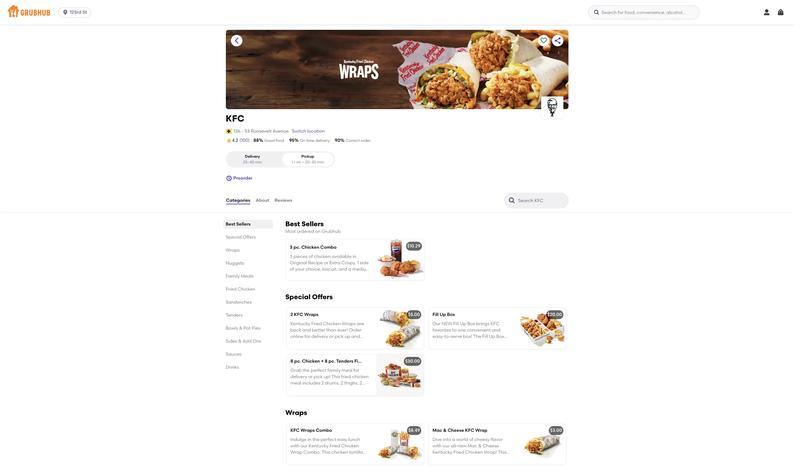 Task type: locate. For each thing, give the bounding box(es) containing it.
pc. up pieces
[[294, 245, 301, 250]]

of up drink
[[290, 267, 294, 272]]

2 horizontal spatial svg image
[[778, 9, 785, 16]]

1 horizontal spatial best
[[286, 220, 300, 228]]

bowls & pot pies
[[226, 326, 261, 331]]

2 kfc wraps image
[[376, 308, 424, 349]]

sellers for best sellers most ordered on grubhub
[[302, 220, 324, 228]]

8
[[291, 359, 293, 364], [325, 359, 328, 364]]

0 horizontal spatial up
[[362, 359, 368, 364]]

0 vertical spatial special
[[226, 235, 242, 240]]

chicken down meals
[[238, 287, 255, 292]]

0 vertical spatial of
[[309, 254, 313, 259]]

$30.00
[[406, 359, 420, 364]]

pickup
[[302, 154, 314, 159]]

reviews
[[275, 198, 293, 203]]

chicken left the +
[[302, 359, 320, 364]]

chicken
[[302, 245, 320, 250], [238, 287, 255, 292], [302, 359, 320, 364]]

wraps
[[226, 248, 240, 253], [305, 312, 319, 318], [286, 409, 308, 417], [301, 428, 315, 434]]

drinks
[[226, 365, 239, 370]]

1 vertical spatial &
[[238, 339, 242, 344]]

& inside bowls & pot pies tab
[[239, 326, 243, 331]]

offers up wraps 'tab'
[[243, 235, 256, 240]]

of
[[309, 254, 313, 259], [290, 267, 294, 272]]

1 horizontal spatial svg image
[[764, 9, 771, 16]]

1 horizontal spatial 8
[[325, 359, 328, 364]]

fried
[[226, 287, 237, 292]]

95
[[289, 138, 295, 143]]

1.1
[[292, 160, 295, 164]]

min right 20–30
[[317, 160, 324, 164]]

0 vertical spatial &
[[239, 326, 243, 331]]

pickup 1.1 mi • 20–30 min
[[292, 154, 324, 164]]

2 min from the left
[[317, 160, 324, 164]]

pc. for special offers
[[295, 359, 301, 364]]

0 horizontal spatial of
[[290, 267, 294, 272]]

sellers up on
[[302, 220, 324, 228]]

sellers up special offers tab
[[237, 222, 251, 227]]

svg image
[[764, 9, 771, 16], [226, 175, 232, 182]]

& left pot
[[239, 326, 243, 331]]

1 horizontal spatial min
[[317, 160, 324, 164]]

1 horizontal spatial svg image
[[594, 9, 601, 16]]

1 vertical spatial special offers
[[286, 293, 333, 301]]

svg image inside main navigation navigation
[[764, 9, 771, 16]]

fill
[[433, 312, 439, 318], [355, 359, 361, 364]]

correct order
[[346, 138, 371, 143]]

0 horizontal spatial svg image
[[226, 175, 232, 182]]

offers up 2 kfc wraps
[[312, 293, 333, 301]]

sides & add ons tab
[[226, 338, 270, 345]]

1 3 from the top
[[290, 245, 293, 250]]

1 horizontal spatial special
[[286, 293, 311, 301]]

0 vertical spatial up
[[440, 312, 446, 318]]

$10.29
[[408, 244, 421, 249]]

2 vertical spatial &
[[444, 428, 447, 434]]

delivery
[[245, 154, 260, 159]]

3
[[290, 245, 293, 250], [290, 254, 293, 259]]

0 horizontal spatial sellers
[[237, 222, 251, 227]]

0 vertical spatial special offers
[[226, 235, 256, 240]]

1 vertical spatial 3
[[290, 254, 293, 259]]

chicken
[[314, 254, 331, 259]]

8 pc. chicken + 8 pc. tenders fill up image
[[376, 355, 424, 396]]

best for best sellers most ordered on grubhub
[[286, 220, 300, 228]]

sauces
[[226, 352, 242, 357]]

best inside best sellers most ordered on grubhub
[[286, 220, 300, 228]]

best sellers tab
[[226, 221, 270, 228]]

0 horizontal spatial special
[[226, 235, 242, 240]]

sandwiches tab
[[226, 299, 270, 306]]

combo
[[321, 245, 337, 250], [316, 428, 332, 434]]

4.2
[[232, 138, 238, 143]]

about
[[256, 198, 269, 203]]

1 vertical spatial fill
[[355, 359, 361, 364]]

subscription pass image
[[226, 129, 232, 134]]

pc. right the +
[[329, 359, 336, 364]]

sellers inside tab
[[237, 222, 251, 227]]

Search KFC search field
[[518, 198, 567, 204]]

1 horizontal spatial tenders
[[337, 359, 354, 364]]

0 vertical spatial 3
[[290, 245, 293, 250]]

0 horizontal spatial tenders
[[226, 313, 243, 318]]

chicken for special offers
[[302, 359, 320, 364]]

svg image
[[778, 9, 785, 16], [62, 9, 69, 16], [594, 9, 601, 16]]

1 vertical spatial chicken
[[238, 287, 255, 292]]

2 3 from the top
[[290, 254, 293, 259]]

good food
[[265, 138, 284, 143]]

123rd
[[70, 10, 81, 15]]

delivery
[[316, 138, 330, 143]]

53
[[245, 129, 250, 134]]

offers inside tab
[[243, 235, 256, 240]]

tenders right the +
[[337, 359, 354, 364]]

sellers inside best sellers most ordered on grubhub
[[302, 220, 324, 228]]

special down best sellers
[[226, 235, 242, 240]]

best up most
[[286, 220, 300, 228]]

tenders
[[226, 313, 243, 318], [337, 359, 354, 364]]

chicken for best sellers
[[302, 245, 320, 250]]

best
[[286, 220, 300, 228], [226, 222, 235, 227]]

mac
[[433, 428, 443, 434]]

kfc wraps combo image
[[376, 424, 424, 465]]

mac & cheese kfc wrap image
[[519, 424, 566, 465]]

kfc
[[226, 113, 245, 124], [294, 312, 303, 318], [291, 428, 300, 434], [466, 428, 475, 434]]

0 horizontal spatial offers
[[243, 235, 256, 240]]

1 vertical spatial svg image
[[226, 175, 232, 182]]

pc.
[[294, 245, 301, 250], [295, 359, 301, 364], [329, 359, 336, 364]]

1 horizontal spatial offers
[[312, 293, 333, 301]]

0 horizontal spatial 8
[[291, 359, 293, 364]]

up
[[440, 312, 446, 318], [362, 359, 368, 364]]

family meals
[[226, 274, 254, 279]]

3 for 3 pieces of chicken available in original recipe or extra crispy,  1 side of your choice, biscuit, and a medium drink
[[290, 254, 293, 259]]

& inside the sides & add ons tab
[[238, 339, 242, 344]]

switch
[[292, 129, 306, 134]]

8 right the +
[[325, 359, 328, 364]]

box
[[448, 312, 456, 318]]

best up special offers tab
[[226, 222, 235, 227]]

available
[[332, 254, 352, 259]]

1
[[358, 260, 359, 266]]

wraps tab
[[226, 247, 270, 254]]

0 vertical spatial tenders
[[226, 313, 243, 318]]

bowls & pot pies tab
[[226, 325, 270, 332]]

3 down most
[[290, 245, 293, 250]]

fill up box image
[[519, 308, 566, 349]]

0 horizontal spatial min
[[255, 160, 262, 164]]

& left add
[[238, 339, 242, 344]]

1 vertical spatial up
[[362, 359, 368, 364]]

2 vertical spatial chicken
[[302, 359, 320, 364]]

min down delivery
[[255, 160, 262, 164]]

3 left pieces
[[290, 254, 293, 259]]

0 horizontal spatial svg image
[[62, 9, 69, 16]]

pc. for best sellers
[[294, 245, 301, 250]]

3 inside 3 pieces of chicken available in original recipe or extra crispy,  1 side of your choice, biscuit, and a medium drink
[[290, 254, 293, 259]]

0 vertical spatial chicken
[[302, 245, 320, 250]]

mi
[[297, 160, 301, 164]]

location
[[308, 129, 325, 134]]

0 horizontal spatial fill
[[355, 359, 361, 364]]

kfc wraps combo
[[291, 428, 332, 434]]

star icon image
[[226, 138, 232, 144]]

$8.49
[[409, 428, 420, 434]]

0 horizontal spatial best
[[226, 222, 235, 227]]

pieces
[[294, 254, 308, 259]]

1 horizontal spatial of
[[309, 254, 313, 259]]

st
[[83, 10, 87, 15]]

min inside delivery 25–40 min
[[255, 160, 262, 164]]

chicken up pieces
[[302, 245, 320, 250]]

1 horizontal spatial fill
[[433, 312, 439, 318]]

good
[[265, 138, 275, 143]]

avenue
[[273, 129, 289, 134]]

about button
[[256, 189, 270, 212]]

1 horizontal spatial sellers
[[302, 220, 324, 228]]

bowls
[[226, 326, 238, 331]]

special offers down best sellers
[[226, 235, 256, 240]]

1 vertical spatial of
[[290, 267, 294, 272]]

switch location
[[292, 129, 325, 134]]

0 horizontal spatial special offers
[[226, 235, 256, 240]]

tenders up bowls
[[226, 313, 243, 318]]

90
[[335, 138, 341, 143]]

min
[[255, 160, 262, 164], [317, 160, 324, 164]]

special up the 2 on the left bottom of the page
[[286, 293, 311, 301]]

most
[[286, 229, 296, 234]]

delivery 25–40 min
[[243, 154, 262, 164]]

& right mac
[[444, 428, 447, 434]]

1 min from the left
[[255, 160, 262, 164]]

extra
[[330, 260, 341, 266]]

2 8 from the left
[[325, 359, 328, 364]]

option group
[[226, 152, 335, 168]]

best inside tab
[[226, 222, 235, 227]]

a
[[349, 267, 352, 272]]

offers
[[243, 235, 256, 240], [312, 293, 333, 301]]

0 vertical spatial offers
[[243, 235, 256, 240]]

1 horizontal spatial special offers
[[286, 293, 333, 301]]

0 vertical spatial svg image
[[764, 9, 771, 16]]

meals
[[241, 274, 254, 279]]

pc. left the +
[[295, 359, 301, 364]]

of up recipe
[[309, 254, 313, 259]]

save this restaurant button
[[538, 35, 550, 46]]

share icon image
[[554, 37, 562, 44]]

special offers up 2 kfc wraps
[[286, 293, 333, 301]]

•
[[303, 160, 304, 164]]

8 left the +
[[291, 359, 293, 364]]



Task type: describe. For each thing, give the bounding box(es) containing it.
family
[[226, 274, 240, 279]]

add
[[243, 339, 252, 344]]

sandwiches
[[226, 300, 252, 305]]

drink
[[290, 273, 301, 279]]

best for best sellers
[[226, 222, 235, 227]]

special offers tab
[[226, 234, 270, 241]]

136 - 53 roosevelt avenue button
[[234, 128, 289, 135]]

kfc logo image
[[542, 97, 564, 119]]

0 vertical spatial fill
[[433, 312, 439, 318]]

+
[[321, 359, 324, 364]]

sides
[[226, 339, 237, 344]]

cheese
[[448, 428, 465, 434]]

$5.00
[[408, 312, 420, 318]]

& for add
[[238, 339, 242, 344]]

on time delivery
[[300, 138, 330, 143]]

order
[[361, 138, 371, 143]]

min inside pickup 1.1 mi • 20–30 min
[[317, 160, 324, 164]]

mac & cheese kfc wrap
[[433, 428, 488, 434]]

123rd st
[[70, 10, 87, 15]]

food
[[276, 138, 284, 143]]

(100)
[[240, 138, 250, 143]]

nuggets
[[226, 261, 244, 266]]

time
[[307, 138, 315, 143]]

0 vertical spatial combo
[[321, 245, 337, 250]]

medium
[[353, 267, 371, 272]]

nuggets tab
[[226, 260, 270, 267]]

sellers for best sellers
[[237, 222, 251, 227]]

2
[[291, 312, 293, 318]]

8 pc. chicken + 8 pc. tenders fill up
[[291, 359, 368, 364]]

ons
[[253, 339, 261, 344]]

sauces tab
[[226, 351, 270, 358]]

tenders inside tab
[[226, 313, 243, 318]]

88
[[254, 138, 259, 143]]

and
[[339, 267, 348, 272]]

switch location button
[[292, 128, 325, 135]]

$20.00
[[548, 312, 563, 318]]

2 kfc wraps
[[291, 312, 319, 318]]

categories button
[[226, 189, 251, 212]]

& for pot
[[239, 326, 243, 331]]

-
[[242, 129, 244, 134]]

reviews button
[[275, 189, 293, 212]]

on
[[300, 138, 306, 143]]

tenders tab
[[226, 312, 270, 319]]

drinks tab
[[226, 364, 270, 371]]

123rd st button
[[58, 7, 94, 17]]

fried chicken tab
[[226, 286, 270, 293]]

1 8 from the left
[[291, 359, 293, 364]]

special offers inside tab
[[226, 235, 256, 240]]

save this restaurant image
[[540, 37, 548, 44]]

svg image inside 123rd st button
[[62, 9, 69, 16]]

25–40
[[243, 160, 254, 164]]

1 vertical spatial special
[[286, 293, 311, 301]]

3 pieces of chicken available in original recipe or extra crispy,  1 side of your choice, biscuit, and a medium drink
[[290, 254, 371, 279]]

1 vertical spatial tenders
[[337, 359, 354, 364]]

best sellers
[[226, 222, 251, 227]]

option group containing delivery 25–40 min
[[226, 152, 335, 168]]

special inside tab
[[226, 235, 242, 240]]

sides & add ons
[[226, 339, 261, 344]]

on
[[315, 229, 321, 234]]

3 for 3 pc. chicken combo
[[290, 245, 293, 250]]

1 horizontal spatial up
[[440, 312, 446, 318]]

1 vertical spatial combo
[[316, 428, 332, 434]]

3 pc. chicken combo
[[290, 245, 337, 250]]

wraps inside 'tab'
[[226, 248, 240, 253]]

correct
[[346, 138, 360, 143]]

search icon image
[[509, 197, 516, 205]]

Search for food, convenience, alcohol... search field
[[589, 5, 700, 19]]

biscuit,
[[323, 267, 338, 272]]

chicken inside tab
[[238, 287, 255, 292]]

categories
[[226, 198, 251, 203]]

& for cheese
[[444, 428, 447, 434]]

or
[[324, 260, 329, 266]]

crispy,
[[342, 260, 356, 266]]

1 vertical spatial offers
[[312, 293, 333, 301]]

pies
[[252, 326, 261, 331]]

family meals tab
[[226, 273, 270, 280]]

in
[[353, 254, 357, 259]]

3 pc. chicken combo image
[[377, 240, 425, 281]]

136
[[234, 129, 241, 134]]

ordered
[[297, 229, 314, 234]]

main navigation navigation
[[0, 0, 795, 25]]

your
[[295, 267, 305, 272]]

136 - 53 roosevelt avenue
[[234, 129, 289, 134]]

roosevelt
[[251, 129, 272, 134]]

$3.00
[[551, 428, 563, 434]]

20–30
[[305, 160, 316, 164]]

svg image inside preorder button
[[226, 175, 232, 182]]

grubhub
[[322, 229, 341, 234]]

choice,
[[306, 267, 322, 272]]

recipe
[[308, 260, 323, 266]]

caret left icon image
[[233, 37, 241, 44]]

fill up box
[[433, 312, 456, 318]]

pot
[[244, 326, 251, 331]]

best sellers most ordered on grubhub
[[286, 220, 341, 234]]

preorder button
[[226, 173, 253, 184]]

fried chicken
[[226, 287, 255, 292]]

wrap
[[476, 428, 488, 434]]

side
[[360, 260, 369, 266]]

original
[[290, 260, 307, 266]]

preorder
[[234, 176, 253, 181]]



Task type: vqa. For each thing, say whether or not it's contained in the screenshot.
topping. within the "Double the blueberries, double the taste! Four fluffy buttermilk pancakes filled with blueberries & topped with blueberry topping."
no



